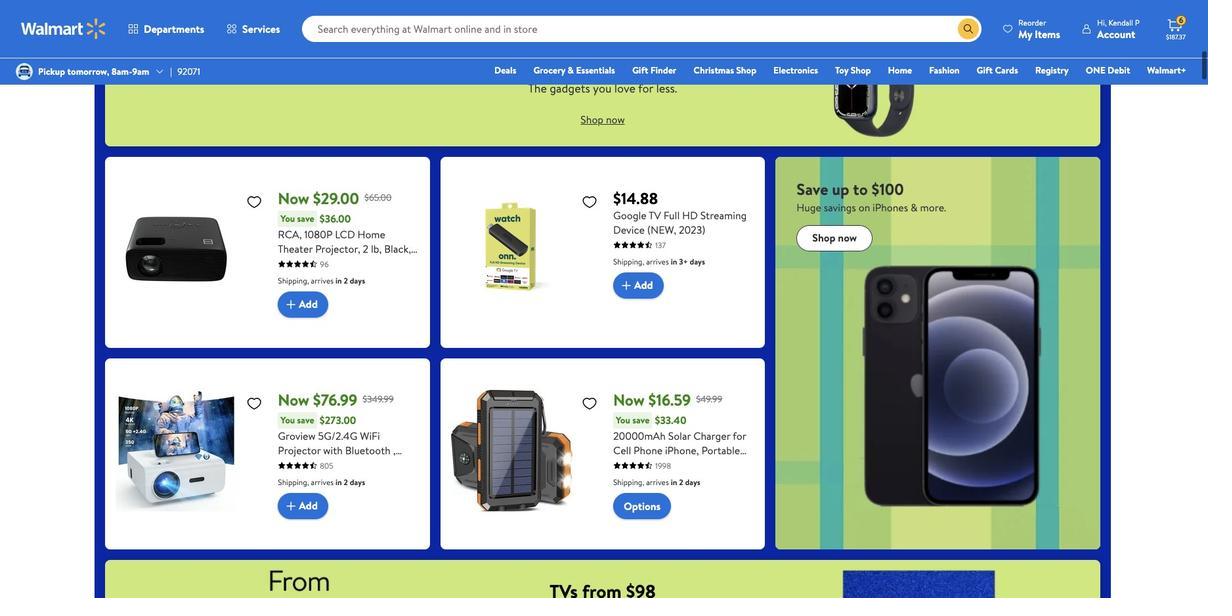 Task type: vqa. For each thing, say whether or not it's contained in the screenshot.
Outdoor inside the You save $33.40 20000mAh Solar Charger for Cell Phone iPhone, Portable Solar Power Bank with Dual 5V USB Ports, 2 LED Light Flashlight, Compass Battery Pack for Outdoor Camping Hiking(Orange)
yes



Task type: locate. For each thing, give the bounding box(es) containing it.
0 horizontal spatial now
[[606, 113, 625, 127]]

1 vertical spatial projector,
[[308, 501, 353, 515]]

now up 20000mah
[[613, 388, 645, 411]]

outdoor down "led"
[[653, 501, 692, 515]]

save up groview
[[297, 413, 314, 427]]

home
[[888, 64, 912, 77], [358, 227, 385, 241], [356, 501, 384, 515]]

save inside 'save on apple faves the gadgets you love for less.'
[[523, 49, 560, 75]]

& up gadgets
[[568, 64, 574, 77]]

0 vertical spatial add to cart image
[[618, 277, 634, 293]]

1 horizontal spatial outdoor
[[653, 501, 692, 515]]

in down you save $36.00 rca, 1080p lcd home theater projector, 2 lb, black, rpj280
[[336, 275, 342, 286]]

2 gift from the left
[[977, 64, 993, 77]]

1 vertical spatial 1080p
[[359, 457, 387, 472]]

1 vertical spatial shop now
[[812, 231, 857, 245]]

days for now $76.99
[[350, 476, 365, 488]]

with down movie
[[278, 530, 297, 544]]

now
[[278, 187, 309, 209], [278, 388, 309, 411], [613, 388, 645, 411]]

0 vertical spatial solar
[[668, 428, 691, 443]]

camping
[[695, 501, 736, 515]]

shop now button for up
[[797, 225, 873, 251]]

0 horizontal spatial solar
[[613, 457, 636, 472]]

bluetooth
[[345, 443, 391, 457]]

save up the
[[523, 49, 560, 75]]

gift for gift finder
[[632, 64, 648, 77]]

huge
[[797, 200, 821, 214]]

on inside 'save on apple faves the gadgets you love for less.'
[[565, 49, 585, 75]]

0 vertical spatial home
[[888, 64, 912, 77]]

projector, up ios/android
[[308, 501, 353, 515]]

0 vertical spatial now
[[606, 113, 625, 127]]

add for $29.00
[[299, 297, 318, 311]]

add button down shipping, arrives in 3+ days on the right top of the page
[[613, 272, 664, 298]]

3+
[[679, 256, 688, 267]]

solar left power
[[613, 457, 636, 472]]

$76.99
[[313, 388, 357, 411]]

you inside you save $33.40 20000mah solar charger for cell phone iphone, portable solar power bank with dual 5v usb ports, 2 led light flashlight, compass battery pack for outdoor camping hiking(orange)
[[616, 413, 630, 427]]

in left 3+
[[671, 256, 677, 267]]

shipping, down "device"
[[613, 256, 644, 267]]

save up 20000mah
[[632, 413, 650, 427]]

days down you save $36.00 rca, 1080p lcd home theater projector, 2 lb, black, rpj280
[[350, 275, 365, 286]]

shipping, up pack
[[613, 476, 644, 488]]

led
[[673, 472, 692, 486]]

1 horizontal spatial now
[[838, 231, 857, 245]]

0 horizontal spatial shop now button
[[570, 109, 635, 130]]

$349.99
[[363, 393, 394, 406]]

add up ios/android
[[299, 499, 318, 513]]

1080p
[[304, 227, 332, 241], [359, 457, 387, 472]]

0 horizontal spatial on
[[565, 49, 585, 75]]

$273.00
[[320, 413, 356, 427]]

home right lcd
[[358, 227, 385, 241]]

save up rca,
[[297, 212, 314, 225]]

shipping,
[[613, 256, 644, 267], [278, 275, 309, 286], [278, 476, 309, 488], [613, 476, 644, 488]]

shipping, arrives in 3+ days
[[613, 256, 705, 267]]

$14.88 google tv full hd streaming device (new, 2023)
[[613, 187, 747, 237]]

0 vertical spatial projector,
[[315, 241, 360, 256]]

1 horizontal spatial gift
[[977, 64, 993, 77]]

full
[[664, 208, 680, 222]]

reorder my items
[[1018, 17, 1060, 41]]

add down shipping, arrives in 3+ days on the right top of the page
[[634, 278, 653, 292]]

1 vertical spatial home
[[358, 227, 385, 241]]

save inside save up to $100 huge savings on iphones & more.
[[797, 178, 828, 200]]

shipping, down 12000
[[278, 476, 309, 488]]

apple
[[589, 49, 636, 75]]

shipping, arrives in 2 days down '96'
[[278, 275, 365, 286]]

2 theater from the top
[[278, 515, 313, 530]]

2 left lb,
[[363, 241, 368, 256]]

you
[[281, 212, 295, 225], [281, 413, 295, 427], [616, 413, 630, 427]]

0 horizontal spatial outdoor
[[380, 486, 419, 501]]

now for apple
[[606, 113, 625, 127]]

days
[[690, 256, 705, 267], [350, 275, 365, 286], [350, 476, 365, 488], [685, 476, 700, 488]]

now for now $76.99
[[278, 388, 309, 411]]

toy
[[835, 64, 849, 77]]

0 vertical spatial save
[[523, 49, 560, 75]]

projector, inside you save $36.00 rca, 1080p lcd home theater projector, 2 lb, black, rpj280
[[315, 241, 360, 256]]

1 horizontal spatial shop now
[[812, 231, 857, 245]]

in for now $29.00
[[336, 275, 342, 286]]

shop
[[736, 64, 756, 77], [851, 64, 871, 77], [581, 113, 603, 127], [812, 231, 835, 245]]

1 vertical spatial &
[[911, 200, 918, 214]]

reorder
[[1018, 17, 1046, 28]]

96
[[320, 258, 329, 270]]

group
[[451, 0, 755, 12]]

on right savings
[[859, 200, 870, 214]]

for right pack
[[637, 501, 650, 515]]

projector,
[[315, 241, 360, 256], [308, 501, 353, 515]]

you for now $76.99
[[281, 413, 295, 427]]

shipping, arrives in 2 days down 805
[[278, 476, 365, 488]]

add for $76.99
[[299, 499, 318, 513]]

2 vertical spatial for
[[637, 501, 650, 515]]

add to favorites list, google tv full hd streaming device (new, 2023) image
[[582, 193, 597, 210]]

compatible
[[361, 515, 413, 530]]

0 horizontal spatial shop now
[[581, 113, 625, 127]]

shipping, arrives in 2 days for $29.00
[[278, 275, 365, 286]]

0 vertical spatial shop now
[[581, 113, 625, 127]]

days down the bank
[[685, 476, 700, 488]]

2 inside you save $33.40 20000mah solar charger for cell phone iphone, portable solar power bank with dual 5v usb ports, 2 led light flashlight, compass battery pack for outdoor camping hiking(orange)
[[665, 472, 670, 486]]

power
[[639, 457, 667, 472]]

you for now $16.59
[[616, 413, 630, 427]]

projector, up '96'
[[315, 241, 360, 256]]

92071
[[177, 65, 200, 78]]

2023)
[[679, 222, 705, 237]]

add to cart image down shipping, arrives in 3+ days on the right top of the page
[[618, 277, 634, 293]]

0 horizontal spatial &
[[568, 64, 574, 77]]

home inside you save $273.00 groview 5g/2.4g wifi projector with bluetooth , 12000 lux native 1080p projector with 100" projector screen, 4k supported outdoor movie projector, home theater projector compatible with ios/android
[[356, 501, 384, 515]]

toy shop link
[[829, 63, 877, 77]]

add down rpj280
[[299, 297, 318, 311]]

christmas shop link
[[688, 63, 762, 77]]

1 vertical spatial save
[[797, 178, 828, 200]]

save for save on apple faves
[[523, 49, 560, 75]]

now $29.00 $65.00
[[278, 187, 392, 209]]

2 down native
[[344, 476, 348, 488]]

1 horizontal spatial &
[[911, 200, 918, 214]]

save inside you save $36.00 rca, 1080p lcd home theater projector, 2 lb, black, rpj280
[[297, 212, 314, 225]]

1 vertical spatial now
[[838, 231, 857, 245]]

gift left cards
[[977, 64, 993, 77]]

Search search field
[[302, 16, 982, 42]]

0 vertical spatial for
[[638, 80, 653, 96]]

walmart+ link
[[1141, 63, 1192, 77]]

for down gift finder
[[638, 80, 653, 96]]

add to favorites list, groview 5g/2.4g wifi projector with bluetooth , 12000 lux native 1080p projector with 100" projector screen, 4k supported outdoor movie projector, home theater projector compatible with ios/android image
[[246, 395, 262, 411]]

gift inside gift finder link
[[632, 64, 648, 77]]

solar down $33.40
[[668, 428, 691, 443]]

shop now button
[[570, 109, 635, 130], [797, 225, 873, 251]]

12000
[[278, 457, 306, 472]]

1 vertical spatial add to cart image
[[283, 498, 299, 514]]

1080p inside you save $273.00 groview 5g/2.4g wifi projector with bluetooth , 12000 lux native 1080p projector with 100" projector screen, 4k supported outdoor movie projector, home theater projector compatible with ios/android
[[359, 457, 387, 472]]

save left up
[[797, 178, 828, 200]]

add to cart image
[[283, 297, 299, 312]]

0 vertical spatial theater
[[278, 241, 313, 256]]

options link
[[613, 493, 671, 519]]

home left fashion link
[[888, 64, 912, 77]]

1 gift from the left
[[632, 64, 648, 77]]

now down love
[[606, 113, 625, 127]]

you save $33.40 20000mah solar charger for cell phone iphone, portable solar power bank with dual 5v usb ports, 2 led light flashlight, compass battery pack for outdoor camping hiking(orange)
[[613, 413, 752, 530]]

now up groview
[[278, 388, 309, 411]]

you inside you save $36.00 rca, 1080p lcd home theater projector, 2 lb, black, rpj280
[[281, 212, 295, 225]]

with left dual
[[694, 457, 714, 472]]

gift for gift cards
[[977, 64, 993, 77]]

supported
[[330, 486, 377, 501]]

1080p down $36.00
[[304, 227, 332, 241]]

arrives down '96'
[[311, 275, 334, 286]]

you up groview
[[281, 413, 295, 427]]

0 vertical spatial on
[[565, 49, 585, 75]]

home link
[[882, 63, 918, 77]]

1 vertical spatial solar
[[613, 457, 636, 472]]

home down '100"'
[[356, 501, 384, 515]]

now $76.99 $349.99
[[278, 388, 394, 411]]

arrives down 805
[[311, 476, 334, 488]]

shop now down you
[[581, 113, 625, 127]]

services
[[242, 22, 280, 36]]

on up gadgets
[[565, 49, 585, 75]]

save inside you save $33.40 20000mah solar charger for cell phone iphone, portable solar power bank with dual 5v usb ports, 2 led light flashlight, compass battery pack for outdoor camping hiking(orange)
[[632, 413, 650, 427]]

gift cards link
[[971, 63, 1024, 77]]

1 vertical spatial add
[[299, 297, 318, 311]]

arrives down 1998
[[646, 476, 669, 488]]

shop now down savings
[[812, 231, 857, 245]]

2 down you save $36.00 rca, 1080p lcd home theater projector, 2 lb, black, rpj280
[[344, 275, 348, 286]]

1 horizontal spatial on
[[859, 200, 870, 214]]

&
[[568, 64, 574, 77], [911, 200, 918, 214]]

on
[[565, 49, 585, 75], [859, 200, 870, 214]]

shipping, arrives in 2 days down 1998
[[613, 476, 700, 488]]

add to cart image left 4k
[[283, 498, 299, 514]]

0 horizontal spatial 1080p
[[304, 227, 332, 241]]

grocery & essentials link
[[528, 63, 621, 77]]

you save $36.00 rca, 1080p lcd home theater projector, 2 lb, black, rpj280
[[278, 211, 411, 270]]

1 vertical spatial on
[[859, 200, 870, 214]]

you up 20000mah
[[616, 413, 630, 427]]

shop right toy
[[851, 64, 871, 77]]

hiking(orange)
[[613, 515, 684, 530]]

shop now button down you
[[570, 109, 635, 130]]

now up rca,
[[278, 187, 309, 209]]

up
[[832, 178, 849, 200]]

battery
[[705, 486, 739, 501]]

gift finder
[[632, 64, 676, 77]]

1 vertical spatial theater
[[278, 515, 313, 530]]

theater
[[278, 241, 313, 256], [278, 515, 313, 530]]

native
[[327, 457, 356, 472]]

2 vertical spatial add
[[299, 499, 318, 513]]

0 vertical spatial &
[[568, 64, 574, 77]]

| 92071
[[170, 65, 200, 78]]

0 horizontal spatial add to cart image
[[283, 498, 299, 514]]

2 down the bank
[[679, 476, 683, 488]]

debit
[[1108, 64, 1130, 77]]

shop now button for on
[[570, 109, 635, 130]]

gift left finder at the right top of page
[[632, 64, 648, 77]]

more.
[[920, 200, 946, 214]]

add to cart image
[[618, 277, 634, 293], [283, 498, 299, 514]]

0 horizontal spatial gift
[[632, 64, 648, 77]]

days down native
[[350, 476, 365, 488]]

shipping, for now $29.00
[[278, 275, 309, 286]]

1 horizontal spatial save
[[797, 178, 828, 200]]

you inside you save $273.00 groview 5g/2.4g wifi projector with bluetooth , 12000 lux native 1080p projector with 100" projector screen, 4k supported outdoor movie projector, home theater projector compatible with ios/android
[[281, 413, 295, 427]]

 image
[[16, 63, 33, 80]]

outdoor
[[380, 486, 419, 501], [653, 501, 692, 515]]

1 vertical spatial shop now button
[[797, 225, 873, 251]]

$16.59
[[648, 388, 691, 411]]

add button down rpj280
[[278, 291, 328, 318]]

flashlight,
[[613, 486, 659, 501]]

1 horizontal spatial 1080p
[[359, 457, 387, 472]]

1 horizontal spatial add to cart image
[[618, 277, 634, 293]]

finder
[[650, 64, 676, 77]]

solar
[[668, 428, 691, 443], [613, 457, 636, 472]]

& left more.
[[911, 200, 918, 214]]

for right charger on the bottom right of page
[[733, 428, 746, 443]]

iphone,
[[665, 443, 699, 457]]

5v
[[739, 457, 752, 472]]

with inside you save $33.40 20000mah solar charger for cell phone iphone, portable solar power bank with dual 5v usb ports, 2 led light flashlight, compass battery pack for outdoor camping hiking(orange)
[[694, 457, 714, 472]]

shipping, down rpj280
[[278, 275, 309, 286]]

2 down 1998
[[665, 472, 670, 486]]

shop now
[[581, 113, 625, 127], [812, 231, 857, 245]]

you up rca,
[[281, 212, 295, 225]]

0 vertical spatial 1080p
[[304, 227, 332, 241]]

0 vertical spatial shop now button
[[570, 109, 635, 130]]

add button up ios/android
[[278, 493, 328, 519]]

$49.99
[[696, 393, 722, 406]]

add button for $76.99
[[278, 493, 328, 519]]

ios/android
[[300, 530, 356, 544]]

christmas shop
[[694, 64, 756, 77]]

1 horizontal spatial solar
[[668, 428, 691, 443]]

2 vertical spatial home
[[356, 501, 384, 515]]

now down savings
[[838, 231, 857, 245]]

in down the bank
[[671, 476, 677, 488]]

0 horizontal spatial save
[[523, 49, 560, 75]]

shop now button down savings
[[797, 225, 873, 251]]

shop now for up
[[812, 231, 857, 245]]

options
[[624, 499, 661, 513]]

outdoor up compatible
[[380, 486, 419, 501]]

1080p left ,
[[359, 457, 387, 472]]

walmart image
[[21, 18, 106, 39]]

savings
[[824, 200, 856, 214]]

in left '100"'
[[336, 476, 342, 488]]

electronics link
[[768, 63, 824, 77]]

save inside you save $273.00 groview 5g/2.4g wifi projector with bluetooth , 12000 lux native 1080p projector with 100" projector screen, 4k supported outdoor movie projector, home theater projector compatible with ios/android
[[297, 413, 314, 427]]

less.
[[656, 80, 677, 96]]

items
[[1035, 27, 1060, 41]]

Walmart Site-Wide search field
[[302, 16, 982, 42]]

2 inside you save $36.00 rca, 1080p lcd home theater projector, 2 lb, black, rpj280
[[363, 241, 368, 256]]

save for save up to $100
[[797, 178, 828, 200]]

projector
[[278, 443, 321, 457], [278, 472, 321, 486], [367, 472, 410, 486], [315, 515, 358, 530]]

with
[[323, 443, 343, 457], [694, 457, 714, 472], [323, 472, 343, 486], [278, 530, 297, 544]]

1 theater from the top
[[278, 241, 313, 256]]

tv
[[649, 208, 661, 222]]

1 horizontal spatial shop now button
[[797, 225, 873, 251]]



Task type: describe. For each thing, give the bounding box(es) containing it.
registry link
[[1029, 63, 1075, 77]]

4k
[[314, 486, 327, 501]]

you save $273.00 groview 5g/2.4g wifi projector with bluetooth , 12000 lux native 1080p projector with 100" projector screen, 4k supported outdoor movie projector, home theater projector compatible with ios/android
[[278, 413, 419, 544]]

shipping, for now $76.99
[[278, 476, 309, 488]]

arrives down 137
[[646, 256, 669, 267]]

1080p inside you save $36.00 rca, 1080p lcd home theater projector, 2 lb, black, rpj280
[[304, 227, 332, 241]]

shop down the 'huge'
[[812, 231, 835, 245]]

8am-
[[111, 65, 132, 78]]

to
[[853, 178, 868, 200]]

now for now $29.00
[[278, 187, 309, 209]]

projector, inside you save $273.00 groview 5g/2.4g wifi projector with bluetooth , 12000 lux native 1080p projector with 100" projector screen, 4k supported outdoor movie projector, home theater projector compatible with ios/android
[[308, 501, 353, 515]]

groview
[[278, 428, 316, 443]]

add to cart image for $76.99's add button
[[283, 498, 299, 514]]

device
[[613, 222, 645, 237]]

days right 3+
[[690, 256, 705, 267]]

deals link
[[488, 63, 522, 77]]

in for now $16.59
[[671, 476, 677, 488]]

tomorrow,
[[67, 65, 109, 78]]

my
[[1018, 27, 1032, 41]]

arrives for now $29.00
[[311, 275, 334, 286]]

2 for $29.00
[[344, 275, 348, 286]]

fashion
[[929, 64, 960, 77]]

theater inside you save $273.00 groview 5g/2.4g wifi projector with bluetooth , 12000 lux native 1080p projector with 100" projector screen, 4k supported outdoor movie projector, home theater projector compatible with ios/android
[[278, 515, 313, 530]]

add button for $29.00
[[278, 291, 328, 318]]

rpj280
[[278, 256, 313, 270]]

add to favorites list, 20000mah solar charger for cell phone iphone, portable solar power bank with dual 5v usb ports, 2 led light flashlight, compass battery pack for outdoor camping hiking(orange) image
[[582, 395, 597, 411]]

hi,
[[1097, 17, 1107, 28]]

shop down you
[[581, 113, 603, 127]]

hd
[[682, 208, 698, 222]]

save on apple faves the gadgets you love for less.
[[523, 49, 682, 96]]

iphones
[[873, 200, 908, 214]]

$29.00
[[313, 187, 359, 209]]

outdoor inside you save $273.00 groview 5g/2.4g wifi projector with bluetooth , 12000 lux native 1080p projector with 100" projector screen, 4k supported outdoor movie projector, home theater projector compatible with ios/android
[[380, 486, 419, 501]]

outdoor inside you save $33.40 20000mah solar charger for cell phone iphone, portable solar power bank with dual 5v usb ports, 2 led light flashlight, compass battery pack for outdoor camping hiking(orange)
[[653, 501, 692, 515]]

rca,
[[278, 227, 302, 241]]

shipping, for now $16.59
[[613, 476, 644, 488]]

gift finder link
[[626, 63, 682, 77]]

departments button
[[117, 13, 215, 45]]

gift cards
[[977, 64, 1018, 77]]

1 vertical spatial for
[[733, 428, 746, 443]]

$65.00
[[364, 191, 392, 204]]

search icon image
[[963, 24, 974, 34]]

805
[[320, 460, 333, 471]]

cards
[[995, 64, 1018, 77]]

shop right christmas
[[736, 64, 756, 77]]

electronics
[[774, 64, 818, 77]]

20000mah
[[613, 428, 666, 443]]

arrives for now $16.59
[[646, 476, 669, 488]]

lux
[[309, 457, 324, 472]]

hi, kendall p account
[[1097, 17, 1140, 41]]

charger
[[693, 428, 730, 443]]

shipping, arrives in 2 days for $76.99
[[278, 476, 365, 488]]

grocery
[[533, 64, 565, 77]]

fashion link
[[923, 63, 966, 77]]

phone
[[634, 443, 663, 457]]

0 vertical spatial add
[[634, 278, 653, 292]]

100"
[[345, 472, 365, 486]]

shop now for on
[[581, 113, 625, 127]]

you
[[593, 80, 612, 96]]

projector up 805
[[278, 443, 321, 457]]

2 for $16.59
[[679, 476, 683, 488]]

home inside you save $36.00 rca, 1080p lcd home theater projector, 2 lb, black, rpj280
[[358, 227, 385, 241]]

account
[[1097, 27, 1135, 41]]

add to cart image for add button underneath shipping, arrives in 3+ days on the right top of the page
[[618, 277, 634, 293]]

you for now $29.00
[[281, 212, 295, 225]]

projector down 4k
[[315, 515, 358, 530]]

pickup
[[38, 65, 65, 78]]

christmas
[[694, 64, 734, 77]]

save up to $100 huge savings on iphones & more.
[[797, 178, 946, 214]]

services button
[[215, 13, 291, 45]]

save for $16.59
[[632, 413, 650, 427]]

registry
[[1035, 64, 1069, 77]]

screen,
[[278, 486, 312, 501]]

p
[[1135, 17, 1140, 28]]

walmart+
[[1147, 64, 1186, 77]]

grocery & essentials
[[533, 64, 615, 77]]

movie
[[278, 501, 306, 515]]

lb,
[[371, 241, 382, 256]]

gadgets
[[550, 80, 590, 96]]

(new,
[[647, 222, 676, 237]]

$33.40
[[655, 413, 686, 427]]

on inside save up to $100 huge savings on iphones & more.
[[859, 200, 870, 214]]

dual
[[716, 457, 737, 472]]

projector down ,
[[367, 472, 410, 486]]

kendall
[[1109, 17, 1133, 28]]

arrives for now $76.99
[[311, 476, 334, 488]]

$36.00
[[320, 211, 351, 226]]

add to favorites list, rca, 1080p lcd home theater projector, 2 lb, black, rpj280 image
[[246, 193, 262, 210]]

for inside 'save on apple faves the gadgets you love for less.'
[[638, 80, 653, 96]]

$14.88
[[613, 187, 658, 209]]

5g/2.4g
[[318, 428, 357, 443]]

lcd
[[335, 227, 355, 241]]

save for $29.00
[[297, 212, 314, 225]]

usb
[[613, 472, 633, 486]]

1998
[[655, 460, 671, 471]]

in for now $76.99
[[336, 476, 342, 488]]

9am
[[132, 65, 149, 78]]

days for now $29.00
[[350, 275, 365, 286]]

black,
[[384, 241, 411, 256]]

days for now $16.59
[[685, 476, 700, 488]]

the
[[528, 80, 547, 96]]

light
[[694, 472, 717, 486]]

theater inside you save $36.00 rca, 1080p lcd home theater projector, 2 lb, black, rpj280
[[278, 241, 313, 256]]

save for $76.99
[[297, 413, 314, 427]]

now $16.59 $49.99
[[613, 388, 722, 411]]

one
[[1086, 64, 1106, 77]]

with up 805
[[323, 443, 343, 457]]

now for now $16.59
[[613, 388, 645, 411]]

love
[[614, 80, 636, 96]]

one debit
[[1086, 64, 1130, 77]]

pack
[[613, 501, 635, 515]]

now for to
[[838, 231, 857, 245]]

projector up movie
[[278, 472, 321, 486]]

& inside save up to $100 huge savings on iphones & more.
[[911, 200, 918, 214]]

137
[[655, 239, 666, 251]]

with down 805
[[323, 472, 343, 486]]

shipping, arrives in 2 days for $16.59
[[613, 476, 700, 488]]

2 for $76.99
[[344, 476, 348, 488]]

|
[[170, 65, 172, 78]]

6 $187.37
[[1166, 15, 1186, 41]]

$187.37
[[1166, 32, 1186, 41]]

$100
[[872, 178, 904, 200]]



